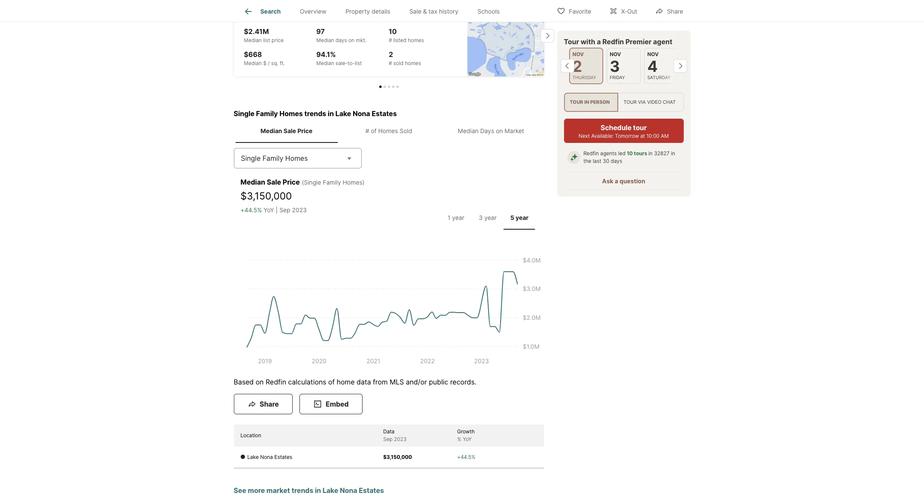 Task type: locate. For each thing, give the bounding box(es) containing it.
year for 5 year
[[516, 214, 529, 221]]

1 vertical spatial list
[[355, 60, 362, 66]]

favorite
[[569, 7, 591, 15]]

1 vertical spatial of
[[328, 378, 335, 387]]

homes up median sale price
[[279, 109, 303, 118]]

sep right |
[[279, 207, 290, 214]]

1 vertical spatial 10
[[627, 150, 633, 157]]

neighborhood
[[309, 7, 349, 14]]

2 year from the left
[[484, 214, 497, 221]]

+44.5% down %
[[457, 455, 476, 461]]

0 horizontal spatial +44.5%
[[241, 207, 262, 214]]

0 horizontal spatial share button
[[234, 395, 293, 415]]

embed
[[326, 401, 349, 409]]

median days on market tab
[[440, 121, 542, 142]]

share button down based
[[234, 395, 293, 415]]

0 vertical spatial trends
[[304, 109, 326, 118]]

median inside '94.1% median sale-to-list'
[[316, 60, 334, 66]]

# left sold
[[365, 127, 369, 135]]

1 vertical spatial $3,150,000
[[383, 455, 412, 461]]

1 vertical spatial 2023
[[394, 437, 407, 443]]

0 vertical spatial homes
[[408, 37, 424, 43]]

search link
[[243, 6, 281, 17]]

schools tab
[[468, 1, 509, 22]]

price for median sale price
[[297, 127, 312, 135]]

+44.5% left |
[[241, 207, 262, 214]]

homes inside # of homes sold tab
[[378, 127, 398, 135]]

and/or
[[406, 378, 427, 387]]

nov inside nov 3 friday
[[610, 51, 621, 58]]

in
[[584, 99, 589, 105], [328, 109, 334, 118], [648, 150, 653, 157], [671, 150, 675, 157], [315, 487, 321, 496]]

3 inside nov 3 friday
[[610, 57, 620, 76]]

0 horizontal spatial sep
[[279, 207, 290, 214]]

sale inside median sale price tab
[[284, 127, 296, 135]]

a right ask
[[615, 178, 618, 185]]

saturday
[[647, 75, 670, 81]]

2 vertical spatial on
[[256, 378, 264, 387]]

0 horizontal spatial share
[[260, 401, 279, 409]]

$3,150,000 inside median sale price (single family homes) $3,150,000
[[241, 191, 292, 203]]

0 vertical spatial family
[[256, 109, 278, 118]]

1 nov from the left
[[573, 51, 584, 58]]

0 vertical spatial list
[[263, 37, 270, 43]]

records.
[[450, 378, 477, 387]]

trends
[[304, 109, 326, 118], [292, 487, 313, 496]]

via
[[638, 99, 646, 105]]

nov inside nov 4 saturday
[[647, 51, 659, 58]]

0 vertical spatial on
[[348, 37, 355, 43]]

slide 1 dot image
[[379, 86, 382, 88]]

0 horizontal spatial next image
[[540, 29, 554, 43]]

redfin left calculations at the left of page
[[266, 378, 286, 387]]

homes inside '10 # listed homes'
[[408, 37, 424, 43]]

on right days
[[496, 127, 503, 135]]

2 horizontal spatial nov
[[647, 51, 659, 58]]

of inside tab
[[371, 127, 377, 135]]

# inside 2 # sold homes
[[389, 60, 392, 66]]

32827
[[654, 150, 670, 157]]

available:
[[591, 133, 614, 139]]

2
[[389, 50, 393, 59], [573, 57, 582, 76]]

days
[[336, 37, 347, 43], [611, 158, 622, 165]]

2 down '10 # listed homes'
[[389, 50, 393, 59]]

0 vertical spatial price
[[297, 127, 312, 135]]

1 horizontal spatial redfin
[[583, 150, 599, 157]]

year left 5
[[484, 214, 497, 221]]

median down 97
[[316, 37, 334, 43]]

0 vertical spatial homes
[[279, 109, 303, 118]]

3 year from the left
[[516, 214, 529, 221]]

next
[[579, 133, 590, 139]]

family down median sale price tab
[[263, 154, 283, 163]]

1 vertical spatial 3
[[479, 214, 483, 221]]

1 vertical spatial family
[[263, 154, 283, 163]]

median inside $668 median $ / sq. ft.
[[244, 60, 262, 66]]

0 vertical spatial +44.5%
[[241, 207, 262, 214]]

None button
[[569, 48, 603, 85], [607, 48, 641, 84], [644, 48, 679, 84], [569, 48, 603, 85], [607, 48, 641, 84], [644, 48, 679, 84]]

1 horizontal spatial 3
[[610, 57, 620, 76]]

search
[[260, 8, 281, 15]]

1 horizontal spatial sale
[[284, 127, 296, 135]]

1 horizontal spatial 2
[[573, 57, 582, 76]]

median
[[244, 37, 262, 43], [316, 37, 334, 43], [244, 60, 262, 66], [316, 60, 334, 66], [261, 127, 282, 135], [458, 127, 479, 135], [241, 178, 265, 187]]

family inside median sale price (single family homes) $3,150,000
[[323, 179, 341, 186]]

0 horizontal spatial list
[[263, 37, 270, 43]]

nov inside nov 2 thursday
[[573, 51, 584, 58]]

ask
[[602, 178, 613, 185]]

0 vertical spatial yoy
[[264, 207, 274, 214]]

lake inside carousel group
[[244, 6, 260, 14]]

redfin
[[602, 37, 624, 46], [583, 150, 599, 157], [266, 378, 286, 387]]

0 horizontal spatial year
[[452, 214, 464, 221]]

homes up (single
[[285, 154, 308, 163]]

1 vertical spatial trends
[[292, 487, 313, 496]]

sale
[[409, 8, 421, 15], [284, 127, 296, 135], [267, 178, 281, 187]]

tour
[[633, 124, 647, 132]]

nov down agent at the top of the page
[[647, 51, 659, 58]]

nona
[[261, 6, 279, 14], [353, 109, 370, 118], [260, 455, 273, 461], [340, 487, 357, 496]]

in the last 30 days
[[583, 150, 675, 165]]

see more market trends in lake nona estates link
[[234, 486, 384, 505]]

# of homes sold
[[365, 127, 412, 135]]

homes for 2
[[405, 60, 421, 66]]

family up median sale price
[[256, 109, 278, 118]]

2 nov from the left
[[610, 51, 621, 58]]

0 vertical spatial sep
[[279, 207, 290, 214]]

+44.5% for +44.5% yoy | sep 2023
[[241, 207, 262, 214]]

2 horizontal spatial on
[[496, 127, 503, 135]]

10
[[389, 27, 397, 36], [627, 150, 633, 157]]

year right '1'
[[452, 214, 464, 221]]

sale inside sale & tax history tab
[[409, 8, 421, 15]]

median sale price tab
[[235, 121, 338, 142]]

nov down the with
[[573, 51, 584, 58]]

1 horizontal spatial yoy
[[463, 437, 472, 443]]

ft.
[[280, 60, 285, 66]]

chat
[[663, 99, 676, 105]]

days down led
[[611, 158, 622, 165]]

0 horizontal spatial 3
[[479, 214, 483, 221]]

family right (single
[[323, 179, 341, 186]]

agent
[[653, 37, 672, 46]]

1 horizontal spatial next image
[[673, 59, 687, 73]]

trends up median sale price
[[304, 109, 326, 118]]

days inside 97 median days on mkt.
[[336, 37, 347, 43]]

of left "home"
[[328, 378, 335, 387]]

0 horizontal spatial 2
[[389, 50, 393, 59]]

market
[[505, 127, 524, 135]]

median down $668 at the top
[[244, 60, 262, 66]]

5 year
[[510, 214, 529, 221]]

1 vertical spatial +44.5%
[[457, 455, 476, 461]]

1 horizontal spatial 2023
[[394, 437, 407, 443]]

0 horizontal spatial on
[[256, 378, 264, 387]]

1 vertical spatial on
[[496, 127, 503, 135]]

details
[[372, 8, 390, 15]]

0 vertical spatial #
[[389, 37, 392, 43]]

sale for median sale price
[[284, 127, 296, 135]]

2 # sold homes
[[389, 50, 421, 66]]

sep down 'data'
[[383, 437, 393, 443]]

a right the with
[[597, 37, 601, 46]]

list
[[263, 37, 270, 43], [355, 60, 362, 66]]

2023 down median sale price (single family homes) $3,150,000
[[292, 207, 307, 214]]

0 horizontal spatial days
[[336, 37, 347, 43]]

1 horizontal spatial on
[[348, 37, 355, 43]]

$3,150,000 down data sep 2023
[[383, 455, 412, 461]]

1 vertical spatial homes
[[378, 127, 398, 135]]

year inside tab
[[484, 214, 497, 221]]

tour left via
[[624, 99, 637, 105]]

of left sold
[[371, 127, 377, 135]]

$3,150,000 up the +44.5% yoy | sep 2023 in the top left of the page
[[241, 191, 292, 203]]

1 horizontal spatial share button
[[648, 2, 690, 19]]

nov for 3
[[610, 51, 621, 58]]

share button up agent at the top of the page
[[648, 2, 690, 19]]

+44.5% yoy | sep 2023
[[241, 207, 307, 214]]

2023
[[292, 207, 307, 214], [394, 437, 407, 443]]

1 horizontal spatial days
[[611, 158, 622, 165]]

estates inside carousel group
[[280, 6, 305, 14]]

nov
[[573, 51, 584, 58], [610, 51, 621, 58], [647, 51, 659, 58]]

# of homes sold tab
[[338, 121, 440, 142]]

tax
[[429, 8, 437, 15]]

year
[[452, 214, 464, 221], [484, 214, 497, 221], [516, 214, 529, 221]]

to-
[[348, 60, 355, 66]]

homes right 'sold'
[[405, 60, 421, 66]]

2 vertical spatial #
[[365, 127, 369, 135]]

1 horizontal spatial +44.5%
[[457, 455, 476, 461]]

0 vertical spatial $3,150,000
[[241, 191, 292, 203]]

0 vertical spatial share
[[667, 7, 683, 15]]

1 vertical spatial share button
[[234, 395, 293, 415]]

# left listed
[[389, 37, 392, 43]]

slide 2 dot image
[[383, 86, 386, 88]]

1 horizontal spatial sep
[[383, 437, 393, 443]]

price for median sale price (single family homes) $3,150,000
[[283, 178, 300, 187]]

on right based
[[256, 378, 264, 387]]

listed
[[393, 37, 406, 43]]

median down 94.1%
[[316, 60, 334, 66]]

0 horizontal spatial sale
[[267, 178, 281, 187]]

2 vertical spatial family
[[323, 179, 341, 186]]

next image down favorite 'button'
[[540, 29, 554, 43]]

0 vertical spatial next image
[[540, 29, 554, 43]]

0 horizontal spatial $3,150,000
[[241, 191, 292, 203]]

97
[[316, 27, 325, 36]]

carousel group
[[230, 0, 554, 88]]

0 horizontal spatial yoy
[[264, 207, 274, 214]]

1 vertical spatial a
[[615, 178, 618, 185]]

10 up listed
[[389, 27, 397, 36]]

slide 4 dot image
[[392, 86, 394, 88]]

list left price
[[263, 37, 270, 43]]

1 horizontal spatial nov
[[610, 51, 621, 58]]

1 vertical spatial homes
[[405, 60, 421, 66]]

list right sale-
[[355, 60, 362, 66]]

homes right listed
[[408, 37, 424, 43]]

2 vertical spatial sale
[[267, 178, 281, 187]]

sep inside data sep 2023
[[383, 437, 393, 443]]

1 vertical spatial share
[[260, 401, 279, 409]]

%
[[457, 437, 461, 443]]

tour for tour with a redfin premier agent
[[564, 37, 579, 46]]

1 vertical spatial price
[[283, 178, 300, 187]]

0 vertical spatial redfin
[[602, 37, 624, 46]]

0 horizontal spatial nov
[[573, 51, 584, 58]]

1 horizontal spatial $3,150,000
[[383, 455, 412, 461]]

2 vertical spatial tab list
[[438, 206, 537, 230]]

share up agent at the top of the page
[[667, 7, 683, 15]]

single family homes
[[241, 154, 308, 163]]

0 vertical spatial tab list
[[234, 0, 516, 22]]

homes for trends
[[279, 109, 303, 118]]

/
[[268, 60, 270, 66]]

list box containing tour in person
[[564, 93, 684, 112]]

1
[[448, 214, 450, 221]]

price inside median sale price (single family homes) $3,150,000
[[283, 178, 300, 187]]

homes left sold
[[378, 127, 398, 135]]

0 horizontal spatial redfin
[[266, 378, 286, 387]]

redfin up the
[[583, 150, 599, 157]]

0 vertical spatial single
[[234, 109, 254, 118]]

2023 down 'data'
[[394, 437, 407, 443]]

price inside tab
[[297, 127, 312, 135]]

share up location
[[260, 401, 279, 409]]

2 vertical spatial homes
[[285, 154, 308, 163]]

3 inside tab
[[479, 214, 483, 221]]

0 horizontal spatial 2023
[[292, 207, 307, 214]]

more
[[248, 487, 265, 496]]

overview
[[300, 8, 326, 15]]

on left mkt.
[[348, 37, 355, 43]]

sale inside median sale price (single family homes) $3,150,000
[[267, 178, 281, 187]]

redfin up nov 3 friday
[[602, 37, 624, 46]]

2023 inside data sep 2023
[[394, 437, 407, 443]]

days inside in the last 30 days
[[611, 158, 622, 165]]

0 horizontal spatial a
[[597, 37, 601, 46]]

agents
[[600, 150, 617, 157]]

2 down the with
[[573, 57, 582, 76]]

1 vertical spatial sep
[[383, 437, 393, 443]]

homes
[[408, 37, 424, 43], [405, 60, 421, 66]]

tour
[[564, 37, 579, 46], [570, 99, 583, 105], [624, 99, 637, 105]]

1 vertical spatial sale
[[284, 127, 296, 135]]

list box
[[564, 93, 684, 112]]

price left (single
[[283, 178, 300, 187]]

1 horizontal spatial list
[[355, 60, 362, 66]]

3 right 1 year at top
[[479, 214, 483, 221]]

nov for 4
[[647, 51, 659, 58]]

|
[[276, 207, 278, 214]]

tab list
[[234, 0, 516, 22], [234, 119, 544, 143], [438, 206, 537, 230]]

share button
[[648, 2, 690, 19], [234, 395, 293, 415]]

year right 5
[[516, 214, 529, 221]]

tour for tour in person
[[570, 99, 583, 105]]

3 year tab
[[472, 207, 504, 229]]

premier
[[626, 37, 652, 46]]

yoy left |
[[264, 207, 274, 214]]

1 year from the left
[[452, 214, 464, 221]]

sale left &
[[409, 8, 421, 15]]

yoy down growth at the bottom of the page
[[463, 437, 472, 443]]

lake nona estates link
[[244, 5, 309, 15]]

slide 5 dot image
[[396, 86, 399, 88]]

tour for tour via video chat
[[624, 99, 637, 105]]

property details
[[345, 8, 390, 15]]

0 vertical spatial sale
[[409, 8, 421, 15]]

overview tab
[[290, 1, 336, 22]]

median down $2.41m
[[244, 37, 262, 43]]

0 vertical spatial of
[[371, 127, 377, 135]]

# inside tab
[[365, 127, 369, 135]]

2 horizontal spatial sale
[[409, 8, 421, 15]]

tour left the with
[[564, 37, 579, 46]]

sale down single family homes trends in lake nona estates
[[284, 127, 296, 135]]

1 vertical spatial yoy
[[463, 437, 472, 443]]

# inside '10 # listed homes'
[[389, 37, 392, 43]]

# left 'sold'
[[389, 60, 392, 66]]

10 right led
[[627, 150, 633, 157]]

1 vertical spatial tab list
[[234, 119, 544, 143]]

0 vertical spatial days
[[336, 37, 347, 43]]

single for single family homes
[[241, 154, 261, 163]]

3 down tour with a redfin premier agent
[[610, 57, 620, 76]]

1 vertical spatial #
[[389, 60, 392, 66]]

next image
[[540, 29, 554, 43], [673, 59, 687, 73]]

2 horizontal spatial year
[[516, 214, 529, 221]]

next image right nov 4 saturday
[[673, 59, 687, 73]]

homes)
[[343, 179, 365, 186]]

person
[[590, 99, 610, 105]]

1 vertical spatial single
[[241, 154, 261, 163]]

0 vertical spatial 2023
[[292, 207, 307, 214]]

at
[[640, 133, 645, 139]]

homes inside 2 # sold homes
[[405, 60, 421, 66]]

1 vertical spatial next image
[[673, 59, 687, 73]]

ask a question link
[[602, 178, 645, 185]]

days up '94.1% median sale-to-list'
[[336, 37, 347, 43]]

price down single family homes trends in lake nona estates
[[297, 127, 312, 135]]

trends right market
[[292, 487, 313, 496]]

1 horizontal spatial 10
[[627, 150, 633, 157]]

median down single family homes
[[241, 178, 265, 187]]

0 vertical spatial share button
[[648, 2, 690, 19]]

10 # listed homes
[[389, 27, 424, 43]]

days
[[480, 127, 494, 135]]

1 vertical spatial days
[[611, 158, 622, 165]]

previous image
[[560, 59, 574, 73]]

tour left person
[[570, 99, 583, 105]]

nov down tour with a redfin premier agent
[[610, 51, 621, 58]]

3 nov from the left
[[647, 51, 659, 58]]

0 vertical spatial 10
[[389, 27, 397, 36]]

97 median days on mkt.
[[316, 27, 366, 43]]

1 year tab
[[440, 207, 472, 229]]

homes for 10
[[408, 37, 424, 43]]

single
[[234, 109, 254, 118], [241, 154, 261, 163]]

sale down single family homes
[[267, 178, 281, 187]]

sold
[[393, 60, 403, 66]]

1 horizontal spatial year
[[484, 214, 497, 221]]

+44.5%
[[241, 207, 262, 214], [457, 455, 476, 461]]

0 vertical spatial 3
[[610, 57, 620, 76]]



Task type: describe. For each thing, give the bounding box(es) containing it.
out
[[627, 7, 637, 15]]

$2.41m median list price
[[244, 27, 284, 43]]

(single
[[302, 179, 321, 186]]

price
[[272, 37, 284, 43]]

public
[[429, 378, 448, 387]]

growth
[[457, 429, 475, 436]]

$668
[[244, 50, 262, 59]]

sale-
[[336, 60, 348, 66]]

market
[[267, 487, 290, 496]]

median sale price (single family homes) $3,150,000
[[241, 178, 365, 203]]

data sep 2023
[[383, 429, 407, 443]]

thursday
[[573, 75, 596, 81]]

on inside median days on market tab
[[496, 127, 503, 135]]

slide 3 dot image
[[387, 86, 390, 88]]

schedule tour next available: tomorrow at 10:00 am
[[579, 124, 669, 139]]

list inside "$2.41m median list price"
[[263, 37, 270, 43]]

year for 1 year
[[452, 214, 464, 221]]

$2.41m
[[244, 27, 269, 36]]

homes for sold
[[378, 127, 398, 135]]

10 inside '10 # listed homes'
[[389, 27, 397, 36]]

5 year tab
[[504, 207, 535, 229]]

growth % yoy
[[457, 429, 475, 443]]

mkt.
[[356, 37, 366, 43]]

question
[[620, 178, 645, 185]]

property details tab
[[336, 1, 400, 22]]

embed button
[[300, 395, 363, 415]]

median inside 97 median days on mkt.
[[316, 37, 334, 43]]

image image
[[467, 0, 544, 77]]

led
[[618, 150, 626, 157]]

last
[[593, 158, 601, 165]]

# for 2
[[389, 60, 392, 66]]

tour via video chat
[[624, 99, 676, 105]]

median inside "$2.41m median list price"
[[244, 37, 262, 43]]

x-out button
[[602, 2, 645, 19]]

0 horizontal spatial of
[[328, 378, 335, 387]]

$
[[263, 60, 266, 66]]

based
[[234, 378, 254, 387]]

with
[[581, 37, 595, 46]]

tab list containing search
[[234, 0, 516, 22]]

the
[[583, 158, 591, 165]]

# for 10
[[389, 37, 392, 43]]

yoy inside growth % yoy
[[463, 437, 472, 443]]

trends for market
[[292, 487, 313, 496]]

2 inside nov 2 thursday
[[573, 57, 582, 76]]

nov for 2
[[573, 51, 584, 58]]

2 vertical spatial redfin
[[266, 378, 286, 387]]

2 horizontal spatial redfin
[[602, 37, 624, 46]]

sq.
[[271, 60, 278, 66]]

2 inside 2 # sold homes
[[389, 50, 393, 59]]

94.1%
[[316, 50, 336, 59]]

3 year
[[479, 214, 497, 221]]

&
[[423, 8, 427, 15]]

tour with a redfin premier agent
[[564, 37, 672, 46]]

1 year
[[448, 214, 464, 221]]

in inside in the last 30 days
[[671, 150, 675, 157]]

calculations
[[288, 378, 326, 387]]

schedule
[[601, 124, 632, 132]]

family for single family homes trends in lake nona estates
[[256, 109, 278, 118]]

$668 median $ / sq. ft.
[[244, 50, 285, 66]]

data
[[383, 429, 395, 436]]

x-out
[[621, 7, 637, 15]]

nona inside carousel group
[[261, 6, 279, 14]]

list inside '94.1% median sale-to-list'
[[355, 60, 362, 66]]

x-
[[621, 7, 627, 15]]

video
[[647, 99, 662, 105]]

year for 3 year
[[484, 214, 497, 221]]

median inside median sale price (single family homes) $3,150,000
[[241, 178, 265, 187]]

5
[[510, 214, 514, 221]]

median sale price
[[261, 127, 312, 135]]

94.1% median sale-to-list
[[316, 50, 362, 66]]

lake nona estates neighborhood
[[244, 6, 349, 14]]

favorite button
[[550, 2, 599, 19]]

nov 4 saturday
[[647, 51, 670, 81]]

sale & tax history
[[409, 8, 458, 15]]

tour in person
[[570, 99, 610, 105]]

single family homes trends in lake nona estates
[[234, 109, 397, 118]]

data
[[357, 378, 371, 387]]

from
[[373, 378, 388, 387]]

single for single family homes trends in lake nona estates
[[234, 109, 254, 118]]

sold
[[400, 127, 412, 135]]

1 vertical spatial redfin
[[583, 150, 599, 157]]

schools
[[477, 8, 500, 15]]

median days on market
[[458, 127, 524, 135]]

am
[[661, 133, 669, 139]]

tours
[[634, 150, 647, 157]]

trends for homes
[[304, 109, 326, 118]]

history
[[439, 8, 458, 15]]

4
[[647, 57, 658, 76]]

sale for median sale price (single family homes) $3,150,000
[[267, 178, 281, 187]]

lake nona estates
[[247, 455, 292, 461]]

home
[[337, 378, 355, 387]]

location
[[241, 433, 261, 439]]

see more market trends in lake nona estates
[[234, 487, 384, 496]]

+44.5% for +44.5%
[[457, 455, 476, 461]]

based on redfin calculations of home data from mls and/or public records.
[[234, 378, 477, 387]]

1 horizontal spatial a
[[615, 178, 618, 185]]

on inside 97 median days on mkt.
[[348, 37, 355, 43]]

family for single family homes
[[263, 154, 283, 163]]

property
[[345, 8, 370, 15]]

redfin agents led 10 tours in 32827
[[583, 150, 670, 157]]

median left days
[[458, 127, 479, 135]]

ask a question
[[602, 178, 645, 185]]

median up single family homes
[[261, 127, 282, 135]]

friday
[[610, 75, 625, 81]]

0 vertical spatial a
[[597, 37, 601, 46]]

tab list containing median sale price
[[234, 119, 544, 143]]

sale & tax history tab
[[400, 1, 468, 22]]

nov 3 friday
[[610, 51, 625, 81]]

10:00
[[646, 133, 660, 139]]

1 horizontal spatial share
[[667, 7, 683, 15]]

see
[[234, 487, 246, 496]]

tab list containing 1 year
[[438, 206, 537, 230]]



Task type: vqa. For each thing, say whether or not it's contained in the screenshot.


